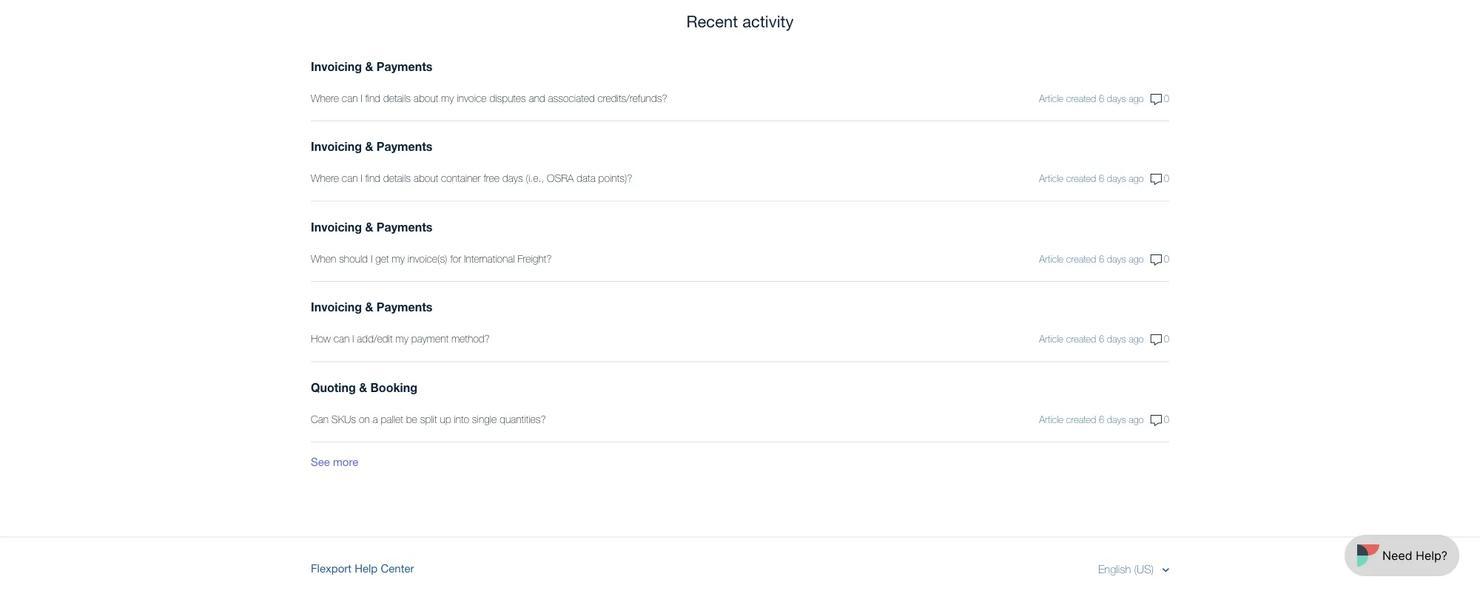 Task type: describe. For each thing, give the bounding box(es) containing it.
quoting
[[311, 381, 356, 395]]

& for how can i add/edit my payment method?
[[365, 300, 373, 314]]

created for associated
[[1067, 93, 1097, 104]]

details for container
[[383, 172, 411, 184]]

where can i find details about container free days (i.e., osra data points)?
[[311, 172, 633, 184]]

& for where can i find details about my invoice disputes and associated credits/refunds?
[[365, 59, 373, 73]]

invoicing for where can i find details about container free days (i.e., osra data points)?
[[311, 140, 362, 154]]

disputes
[[490, 92, 526, 104]]

invoicing for where can i find details about my invoice disputes and associated credits/refunds?
[[311, 59, 362, 73]]

my for invoice(s)
[[392, 252, 405, 265]]

status containing invoicing & payments
[[311, 41, 1170, 443]]

6 for quantities?
[[1099, 414, 1105, 425]]

flexport
[[311, 562, 352, 575]]

more
[[333, 456, 358, 469]]

payment
[[411, 333, 449, 345]]

where can i find details about my invoice disputes and associated credits/refunds?
[[311, 92, 667, 104]]

credits/refunds?
[[598, 92, 667, 104]]

4 6 from the top
[[1099, 333, 1105, 345]]

about for container
[[414, 172, 438, 184]]

4 article created 6 days ago from the top
[[1039, 333, 1144, 345]]

container
[[441, 172, 481, 184]]

payments for my
[[377, 59, 433, 73]]

article for associated
[[1039, 93, 1064, 104]]

international
[[464, 252, 515, 265]]

booking
[[371, 381, 418, 395]]

days for freight?
[[1107, 253, 1126, 265]]

skus
[[332, 413, 356, 425]]

0 for quantities?
[[1164, 414, 1170, 425]]

can skus on a pallet be split up into single quantities?
[[311, 413, 546, 425]]

on
[[359, 413, 370, 425]]

can for where can i find details about container free days (i.e., osra data points)?
[[342, 172, 358, 184]]

& for can skus on a pallet be split up into single quantities?
[[359, 381, 367, 395]]

see
[[311, 456, 330, 469]]

invoicing & payments link for freight?
[[311, 218, 912, 236]]

invoice
[[457, 92, 487, 104]]

invoicing for how can i add/edit my payment method?
[[311, 300, 362, 314]]

pallet
[[381, 413, 403, 425]]

invoicing & payments for when should i get my invoice(s) for international freight?
[[311, 220, 433, 234]]

invoicing & payments for how can i add/edit my payment method?
[[311, 300, 433, 314]]

invoicing & payments link for days
[[311, 138, 912, 155]]

can for how can i add/edit my payment method?
[[334, 333, 350, 345]]

can for where can i find details about my invoice disputes and associated credits/refunds?
[[342, 92, 358, 104]]

4 article from the top
[[1039, 333, 1064, 345]]

points)?
[[599, 172, 633, 184]]

how can i add/edit my payment method?
[[311, 333, 490, 345]]

i for when should i get my invoice(s) for international freight?
[[371, 252, 373, 265]]

about for my
[[414, 92, 438, 104]]

into
[[454, 413, 469, 425]]

0 vertical spatial my
[[441, 92, 454, 104]]

0 for osra
[[1164, 173, 1170, 184]]

help
[[355, 562, 378, 575]]

activity
[[743, 12, 794, 31]]

quoting & booking
[[311, 381, 418, 395]]

invoicing & payments link for disputes
[[311, 57, 912, 75]]

3 ago from the top
[[1129, 253, 1144, 265]]

ago for quantities?
[[1129, 414, 1144, 425]]

3 0 from the top
[[1164, 253, 1170, 265]]

a
[[373, 413, 378, 425]]

4 0 from the top
[[1164, 333, 1170, 345]]

i for how can i add/edit my payment method?
[[352, 333, 354, 345]]

where for where can i find details about container free days (i.e., osra data points)?
[[311, 172, 339, 184]]

i for where can i find details about my invoice disputes and associated credits/refunds?
[[361, 92, 362, 104]]

flexport help center link
[[311, 560, 414, 579]]

& for when should i get my invoice(s) for international freight?
[[365, 220, 373, 234]]

payments for method?
[[377, 300, 433, 314]]

payments for container
[[377, 140, 433, 154]]

can skus on a pallet be split up into single quantities? link
[[311, 412, 912, 427]]

ago for associated
[[1129, 93, 1144, 104]]



Task type: vqa. For each thing, say whether or not it's contained in the screenshot.
invoice
yes



Task type: locate. For each thing, give the bounding box(es) containing it.
where
[[311, 92, 339, 104], [311, 172, 339, 184]]

6 for associated
[[1099, 93, 1105, 104]]

days
[[1107, 93, 1126, 104], [503, 172, 523, 184], [1107, 173, 1126, 184], [1107, 253, 1126, 265], [1107, 333, 1126, 345], [1107, 414, 1126, 425]]

osra
[[547, 172, 574, 184]]

status
[[311, 41, 1170, 443]]

how
[[311, 333, 331, 345]]

0 vertical spatial about
[[414, 92, 438, 104]]

3 invoicing & payments link from the top
[[311, 218, 912, 236]]

2 article created 6 days ago from the top
[[1039, 173, 1144, 184]]

2 article from the top
[[1039, 173, 1064, 184]]

center
[[381, 562, 414, 575]]

invoicing & payments link up how can i add/edit my payment method? link
[[311, 298, 912, 316]]

see more link
[[311, 456, 358, 469]]

can
[[342, 92, 358, 104], [342, 172, 358, 184], [334, 333, 350, 345]]

invoicing & payments for where can i find details about container free days (i.e., osra data points)?
[[311, 140, 433, 154]]

0 vertical spatial can
[[342, 92, 358, 104]]

2 0 from the top
[[1164, 173, 1170, 184]]

invoicing & payments link
[[311, 57, 912, 75], [311, 138, 912, 155], [311, 218, 912, 236], [311, 298, 912, 316]]

my
[[441, 92, 454, 104], [392, 252, 405, 265], [396, 333, 409, 345]]

1 invoicing from the top
[[311, 59, 362, 73]]

2 invoicing & payments from the top
[[311, 140, 433, 154]]

where can i find details about container free days (i.e., osra data points)? link
[[311, 171, 912, 186]]

i for where can i find details about container free days (i.e., osra data points)?
[[361, 172, 362, 184]]

1 article created 6 days ago from the top
[[1039, 93, 1144, 104]]

single
[[472, 413, 497, 425]]

1 about from the top
[[414, 92, 438, 104]]

where can i find details about my invoice disputes and associated credits/refunds? link
[[311, 90, 912, 106]]

1 invoicing & payments link from the top
[[311, 57, 912, 75]]

0 vertical spatial details
[[383, 92, 411, 104]]

up
[[440, 413, 451, 425]]

ago for osra
[[1129, 173, 1144, 184]]

my right "get"
[[392, 252, 405, 265]]

when should i get my invoice(s) for international freight?
[[311, 252, 552, 265]]

about left container at the top of page
[[414, 172, 438, 184]]

where for where can i find details about my invoice disputes and associated credits/refunds?
[[311, 92, 339, 104]]

days for disputes
[[1107, 93, 1126, 104]]

3 article created 6 days ago from the top
[[1039, 253, 1144, 265]]

2 6 from the top
[[1099, 173, 1105, 184]]

details
[[383, 92, 411, 104], [383, 172, 411, 184]]

flexport help center
[[311, 562, 414, 575]]

5 6 from the top
[[1099, 414, 1105, 425]]

english (us)
[[1099, 563, 1157, 576]]

3 payments from the top
[[377, 220, 433, 234]]

get
[[375, 252, 389, 265]]

3 invoicing from the top
[[311, 220, 362, 234]]

and
[[529, 92, 545, 104]]

1 vertical spatial where
[[311, 172, 339, 184]]

1 vertical spatial find
[[365, 172, 381, 184]]

ago
[[1129, 93, 1144, 104], [1129, 173, 1144, 184], [1129, 253, 1144, 265], [1129, 333, 1144, 345], [1129, 414, 1144, 425]]

my left invoice
[[441, 92, 454, 104]]

english (us) link
[[1099, 561, 1170, 579]]

2 invoicing & payments link from the top
[[311, 138, 912, 155]]

when should i get my invoice(s) for international freight? link
[[311, 251, 912, 267]]

5 0 from the top
[[1164, 414, 1170, 425]]

data
[[577, 172, 596, 184]]

about
[[414, 92, 438, 104], [414, 172, 438, 184]]

1 ago from the top
[[1129, 93, 1144, 104]]

3 invoicing & payments from the top
[[311, 220, 433, 234]]

be
[[406, 413, 417, 425]]

invoicing & payments
[[311, 59, 433, 73], [311, 140, 433, 154], [311, 220, 433, 234], [311, 300, 433, 314]]

for
[[450, 252, 461, 265]]

5 ago from the top
[[1129, 414, 1144, 425]]

1 invoicing & payments from the top
[[311, 59, 433, 73]]

article for osra
[[1039, 173, 1064, 184]]

2 find from the top
[[365, 172, 381, 184]]

payments
[[377, 59, 433, 73], [377, 140, 433, 154], [377, 220, 433, 234], [377, 300, 433, 314]]

(i.e.,
[[526, 172, 544, 184]]

2 about from the top
[[414, 172, 438, 184]]

my for payment
[[396, 333, 409, 345]]

days for into
[[1107, 414, 1126, 425]]

5 article created 6 days ago from the top
[[1039, 414, 1144, 425]]

0 for associated
[[1164, 93, 1170, 104]]

4 ago from the top
[[1129, 333, 1144, 345]]

2 where from the top
[[311, 172, 339, 184]]

(us)
[[1134, 563, 1154, 576]]

2 payments from the top
[[377, 140, 433, 154]]

2 invoicing from the top
[[311, 140, 362, 154]]

1 vertical spatial details
[[383, 172, 411, 184]]

should
[[339, 252, 368, 265]]

6
[[1099, 93, 1105, 104], [1099, 173, 1105, 184], [1099, 253, 1105, 265], [1099, 333, 1105, 345], [1099, 414, 1105, 425]]

article
[[1039, 93, 1064, 104], [1039, 173, 1064, 184], [1039, 253, 1064, 265], [1039, 333, 1064, 345], [1039, 414, 1064, 425]]

1 6 from the top
[[1099, 93, 1105, 104]]

1 where from the top
[[311, 92, 339, 104]]

recent
[[687, 12, 738, 31]]

when
[[311, 252, 336, 265]]

2 details from the top
[[383, 172, 411, 184]]

split
[[420, 413, 437, 425]]

invoice(s)
[[408, 252, 447, 265]]

associated
[[548, 92, 595, 104]]

invoicing & payments link up when should i get my invoice(s) for international freight? link
[[311, 218, 912, 236]]

can
[[311, 413, 329, 425]]

add/edit
[[357, 333, 393, 345]]

invoicing
[[311, 59, 362, 73], [311, 140, 362, 154], [311, 220, 362, 234], [311, 300, 362, 314]]

i
[[361, 92, 362, 104], [361, 172, 362, 184], [371, 252, 373, 265], [352, 333, 354, 345]]

invoicing for when should i get my invoice(s) for international freight?
[[311, 220, 362, 234]]

2 vertical spatial my
[[396, 333, 409, 345]]

invoicing & payments link up the where can i find details about container free days (i.e., osra data points)? link
[[311, 138, 912, 155]]

method?
[[452, 333, 490, 345]]

1 vertical spatial can
[[342, 172, 358, 184]]

4 invoicing from the top
[[311, 300, 362, 314]]

4 created from the top
[[1067, 333, 1097, 345]]

freight?
[[518, 252, 552, 265]]

4 payments from the top
[[377, 300, 433, 314]]

4 invoicing & payments from the top
[[311, 300, 433, 314]]

article created 6 days ago for osra
[[1039, 173, 1144, 184]]

article created 6 days ago for quantities?
[[1039, 414, 1144, 425]]

details for my
[[383, 92, 411, 104]]

0 vertical spatial where
[[311, 92, 339, 104]]

created
[[1067, 93, 1097, 104], [1067, 173, 1097, 184], [1067, 253, 1097, 265], [1067, 333, 1097, 345], [1067, 414, 1097, 425]]

free
[[484, 172, 500, 184]]

&
[[365, 59, 373, 73], [365, 140, 373, 154], [365, 220, 373, 234], [365, 300, 373, 314], [359, 381, 367, 395]]

5 created from the top
[[1067, 414, 1097, 425]]

how can i add/edit my payment method? link
[[311, 331, 912, 347]]

article for quantities?
[[1039, 414, 1064, 425]]

created for quantities?
[[1067, 414, 1097, 425]]

1 vertical spatial my
[[392, 252, 405, 265]]

article created 6 days ago for associated
[[1039, 93, 1144, 104]]

2 created from the top
[[1067, 173, 1097, 184]]

1 created from the top
[[1067, 93, 1097, 104]]

1 find from the top
[[365, 92, 381, 104]]

1 payments from the top
[[377, 59, 433, 73]]

find for where can i find details about container free days (i.e., osra data points)?
[[365, 172, 381, 184]]

article created 6 days ago
[[1039, 93, 1144, 104], [1039, 173, 1144, 184], [1039, 253, 1144, 265], [1039, 333, 1144, 345], [1039, 414, 1144, 425]]

invoicing & payments link up where can i find details about my invoice disputes and associated credits/refunds? link
[[311, 57, 912, 75]]

about left invoice
[[414, 92, 438, 104]]

2 vertical spatial can
[[334, 333, 350, 345]]

3 6 from the top
[[1099, 253, 1105, 265]]

& for where can i find details about container free days (i.e., osra data points)?
[[365, 140, 373, 154]]

my right add/edit
[[396, 333, 409, 345]]

quantities?
[[500, 413, 546, 425]]

created for osra
[[1067, 173, 1097, 184]]

days for days
[[1107, 173, 1126, 184]]

6 for osra
[[1099, 173, 1105, 184]]

1 0 from the top
[[1164, 93, 1170, 104]]

3 created from the top
[[1067, 253, 1097, 265]]

3 article from the top
[[1039, 253, 1064, 265]]

1 article from the top
[[1039, 93, 1064, 104]]

invoicing & payments for where can i find details about my invoice disputes and associated credits/refunds?
[[311, 59, 433, 73]]

find
[[365, 92, 381, 104], [365, 172, 381, 184]]

1 details from the top
[[383, 92, 411, 104]]

0
[[1164, 93, 1170, 104], [1164, 173, 1170, 184], [1164, 253, 1170, 265], [1164, 333, 1170, 345], [1164, 414, 1170, 425]]

quoting & booking link
[[311, 379, 912, 396]]

see more
[[311, 456, 358, 469]]

find for where can i find details about my invoice disputes and associated credits/refunds?
[[365, 92, 381, 104]]

0 vertical spatial find
[[365, 92, 381, 104]]

payments for for
[[377, 220, 433, 234]]

english
[[1099, 563, 1131, 576]]

2 ago from the top
[[1129, 173, 1144, 184]]

recent activity
[[687, 12, 794, 31]]

1 vertical spatial about
[[414, 172, 438, 184]]

5 article from the top
[[1039, 414, 1064, 425]]

4 invoicing & payments link from the top
[[311, 298, 912, 316]]



